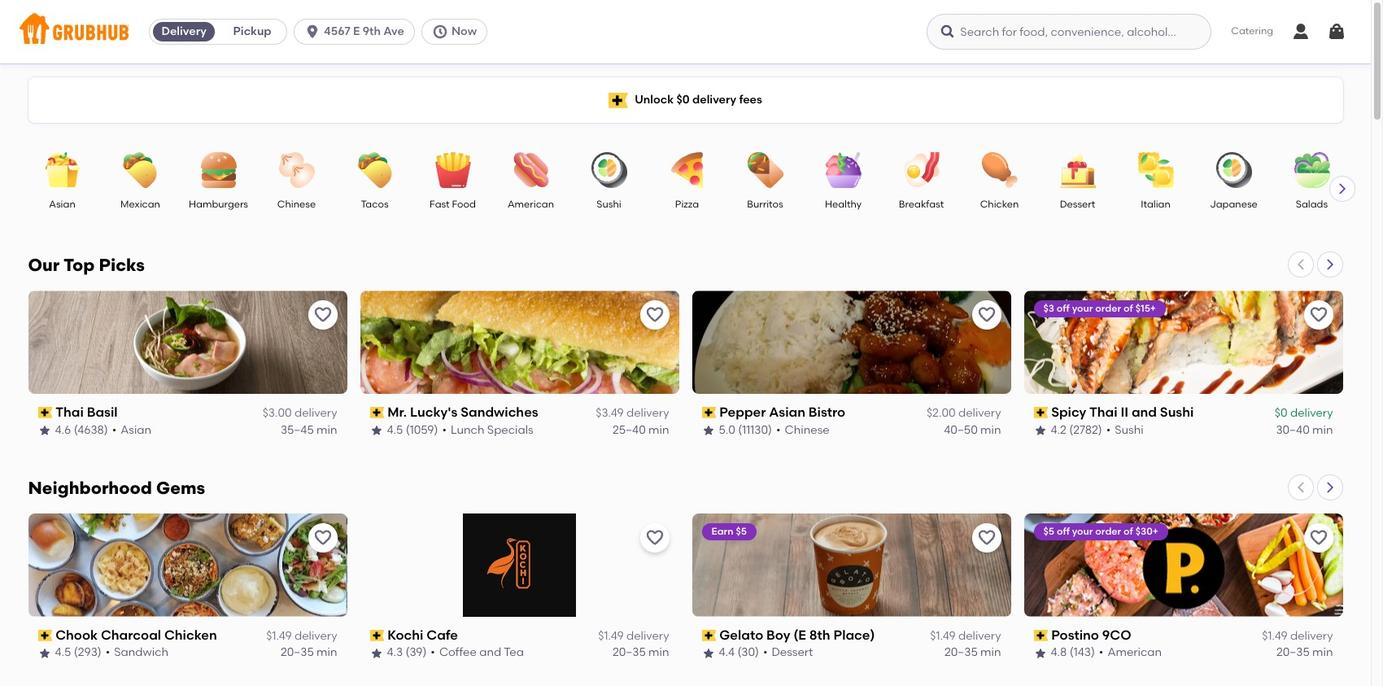 Task type: describe. For each thing, give the bounding box(es) containing it.
unlock $0 delivery fees
[[635, 93, 763, 107]]

2 vertical spatial sushi
[[1115, 423, 1144, 437]]

$1.49 for postino 9co
[[1263, 629, 1288, 643]]

hamburgers
[[189, 199, 248, 210]]

gelato boy (e 8th place) logo image
[[692, 514, 1011, 617]]

$3
[[1044, 303, 1055, 314]]

asian for pepper asian bistro
[[770, 405, 806, 420]]

now
[[452, 24, 477, 38]]

(e
[[794, 628, 807, 643]]

tea
[[504, 646, 524, 660]]

mr. lucky's sandwiches logo image
[[360, 291, 679, 394]]

coffee
[[439, 646, 477, 660]]

• american
[[1100, 646, 1162, 660]]

(4638)
[[74, 423, 108, 437]]

(2782)
[[1070, 423, 1103, 437]]

hamburgers image
[[190, 152, 247, 188]]

$30+
[[1136, 526, 1159, 537]]

salads image
[[1284, 152, 1341, 188]]

$15+
[[1136, 303, 1157, 314]]

delivery button
[[150, 19, 218, 45]]

gelato boy (e 8th place)
[[720, 628, 875, 643]]

our top picks
[[28, 255, 145, 275]]

kochi
[[388, 628, 424, 643]]

• lunch specials
[[442, 423, 534, 437]]

0 vertical spatial $0
[[677, 93, 690, 107]]

subscription pass image for mr. lucky's sandwiches
[[370, 407, 384, 419]]

fees
[[739, 93, 763, 107]]

your for our top picks
[[1073, 303, 1094, 314]]

pizza
[[676, 199, 699, 210]]

now button
[[422, 19, 494, 45]]

0 vertical spatial and
[[1132, 405, 1158, 420]]

1 thai from the left
[[55, 405, 84, 420]]

• for thai
[[1107, 423, 1111, 437]]

tacos
[[361, 199, 389, 210]]

4.2 (2782)
[[1051, 423, 1103, 437]]

20–35 min for kochi cafe
[[613, 646, 670, 660]]

4.5 (1059)
[[387, 423, 438, 437]]

burritos
[[748, 199, 784, 210]]

delivery for postino 9co
[[1291, 629, 1334, 643]]

4.4 (30)
[[719, 646, 759, 660]]

subscription pass image for postino 9co
[[1034, 630, 1049, 642]]

$2.00 delivery
[[927, 406, 1002, 420]]

5.0
[[719, 423, 736, 437]]

healthy
[[825, 199, 862, 210]]

40–50 min
[[945, 423, 1002, 437]]

tacos image
[[346, 152, 403, 188]]

(143)
[[1070, 646, 1096, 660]]

mexican
[[121, 199, 160, 210]]

kochi cafe
[[388, 628, 458, 643]]

• sandwich
[[106, 646, 169, 660]]

• dessert
[[764, 646, 813, 660]]

save this restaurant image for mr. lucky's sandwiches
[[645, 305, 665, 325]]

kochi cafe logo image
[[463, 514, 576, 617]]

italian image
[[1128, 152, 1185, 188]]

chook charcoal chicken
[[55, 628, 217, 643]]

4.5 for mr. lucky's sandwiches
[[387, 423, 403, 437]]

spicy thai ii and sushi logo image
[[1024, 291, 1344, 394]]

save this restaurant image for thai basil
[[313, 305, 333, 325]]

delivery for pepper asian bistro
[[959, 406, 1002, 420]]

breakfast image
[[893, 152, 950, 188]]

4567 e 9th ave button
[[294, 19, 422, 45]]

$1.49 for gelato boy (e 8th place)
[[931, 629, 956, 643]]

$3.00
[[263, 406, 292, 420]]

delivery for gelato boy (e 8th place)
[[959, 629, 1002, 643]]

• for boy
[[764, 646, 768, 660]]

20–35 for postino 9co
[[1277, 646, 1310, 660]]

9co
[[1103, 628, 1132, 643]]

chicken image
[[972, 152, 1029, 188]]

japanese
[[1211, 199, 1258, 210]]

$0 delivery
[[1275, 406, 1334, 420]]

8th
[[810, 628, 831, 643]]

star icon image for chook charcoal chicken
[[38, 647, 51, 660]]

dessert image
[[1050, 152, 1107, 188]]

your for neighborhood gems
[[1073, 526, 1094, 537]]

5.0 (11130)
[[719, 423, 773, 437]]

main navigation navigation
[[0, 0, 1372, 63]]

off for our top picks
[[1057, 303, 1070, 314]]

mr. lucky's sandwiches
[[388, 405, 539, 420]]

gelato
[[720, 628, 764, 643]]

order for neighborhood gems
[[1096, 526, 1122, 537]]

9th
[[363, 24, 381, 38]]

30–40
[[1277, 423, 1310, 437]]

star icon image for kochi cafe
[[370, 647, 383, 660]]

subscription pass image for kochi cafe
[[370, 630, 384, 642]]

earn
[[712, 526, 734, 537]]

breakfast
[[899, 199, 944, 210]]

$1.49 for kochi cafe
[[599, 629, 624, 643]]

gems
[[156, 478, 205, 498]]

lunch
[[451, 423, 485, 437]]

• chinese
[[777, 423, 830, 437]]

25–40 min
[[613, 423, 670, 437]]

30–40 min
[[1277, 423, 1334, 437]]

min for gelato boy (e 8th place)
[[981, 646, 1002, 660]]

star icon image for pepper asian bistro
[[702, 424, 715, 437]]

ii
[[1121, 405, 1129, 420]]

pepper asian bistro
[[720, 405, 846, 420]]

$1.49 delivery for chook charcoal chicken
[[266, 629, 337, 643]]

pickup
[[233, 24, 272, 38]]

min for thai basil
[[317, 423, 337, 437]]

(293)
[[74, 646, 102, 660]]

4.8 (143)
[[1051, 646, 1096, 660]]

25–40
[[613, 423, 646, 437]]

1 horizontal spatial chinese
[[785, 423, 830, 437]]

sushi image
[[581, 152, 638, 188]]

0 horizontal spatial american
[[508, 199, 554, 210]]

4567 e 9th ave
[[324, 24, 404, 38]]

delivery for chook charcoal chicken
[[295, 629, 337, 643]]

• coffee and tea
[[431, 646, 524, 660]]

4.4
[[719, 646, 735, 660]]

$1.49 for chook charcoal chicken
[[266, 629, 292, 643]]

postino 9co
[[1052, 628, 1132, 643]]

thai basil logo image
[[28, 291, 347, 394]]

$1.49 delivery for kochi cafe
[[599, 629, 670, 643]]

japanese image
[[1206, 152, 1263, 188]]

min for postino 9co
[[1313, 646, 1334, 660]]

subscription pass image for thai basil
[[38, 407, 52, 419]]

35–45
[[281, 423, 314, 437]]

specials
[[487, 423, 534, 437]]

1 horizontal spatial dessert
[[1060, 199, 1096, 210]]

4567
[[324, 24, 351, 38]]

subscription pass image for chook charcoal chicken
[[38, 630, 52, 642]]

food
[[452, 199, 476, 210]]

20–35 min for postino 9co
[[1277, 646, 1334, 660]]

catering button
[[1221, 13, 1285, 50]]

20–35 for gelato boy (e 8th place)
[[945, 646, 978, 660]]

0 vertical spatial chicken
[[981, 199, 1019, 210]]

pickup button
[[218, 19, 287, 45]]

burritos image
[[737, 152, 794, 188]]

4.5 for chook charcoal chicken
[[55, 646, 71, 660]]

2 $5 from the left
[[1044, 526, 1055, 537]]

delivery for thai basil
[[295, 406, 337, 420]]

caret left icon image for neighborhood gems
[[1295, 481, 1308, 494]]

1 save this restaurant image from the left
[[313, 528, 333, 548]]

neighborhood
[[28, 478, 152, 498]]

mexican image
[[112, 152, 169, 188]]

20–35 min for chook charcoal chicken
[[281, 646, 337, 660]]



Task type: vqa. For each thing, say whether or not it's contained in the screenshot.


Task type: locate. For each thing, give the bounding box(es) containing it.
star icon image
[[38, 424, 51, 437], [370, 424, 383, 437], [702, 424, 715, 437], [1034, 424, 1047, 437], [38, 647, 51, 660], [370, 647, 383, 660], [702, 647, 715, 660], [1034, 647, 1047, 660]]

asian down asian image
[[49, 199, 75, 210]]

caret right icon image for our top picks
[[1324, 258, 1337, 271]]

0 horizontal spatial subscription pass image
[[38, 630, 52, 642]]

grubhub plus flag logo image
[[609, 92, 629, 108]]

chicken up sandwich
[[164, 628, 217, 643]]

caret left icon image down salads
[[1295, 258, 1308, 271]]

1 of from the top
[[1124, 303, 1134, 314]]

min
[[317, 423, 337, 437], [649, 423, 670, 437], [981, 423, 1002, 437], [1313, 423, 1334, 437], [317, 646, 337, 660], [649, 646, 670, 660], [981, 646, 1002, 660], [1313, 646, 1334, 660]]

caret left icon image for our top picks
[[1295, 258, 1308, 271]]

$0
[[677, 93, 690, 107], [1275, 406, 1288, 420]]

star icon image for postino 9co
[[1034, 647, 1047, 660]]

0 vertical spatial dessert
[[1060, 199, 1096, 210]]

1 horizontal spatial $0
[[1275, 406, 1288, 420]]

order left $30+
[[1096, 526, 1122, 537]]

dessert down gelato boy (e 8th place)
[[772, 646, 813, 660]]

1 $1.49 delivery from the left
[[266, 629, 337, 643]]

• for lucky's
[[442, 423, 447, 437]]

0 vertical spatial 4.5
[[387, 423, 403, 437]]

top
[[63, 255, 95, 275]]

sushi right ii
[[1161, 405, 1195, 420]]

0 horizontal spatial save this restaurant image
[[313, 528, 333, 548]]

bistro
[[809, 405, 846, 420]]

4.8
[[1051, 646, 1067, 660]]

thai basil
[[55, 405, 118, 420]]

star icon image left '4.2'
[[1034, 424, 1047, 437]]

2 20–35 from the left
[[613, 646, 646, 660]]

1 horizontal spatial save this restaurant image
[[977, 528, 997, 548]]

1 vertical spatial dessert
[[772, 646, 813, 660]]

0 horizontal spatial 4.5
[[55, 646, 71, 660]]

20–35 min for gelato boy (e 8th place)
[[945, 646, 1002, 660]]

$1.49 delivery for gelato boy (e 8th place)
[[931, 629, 1002, 643]]

1 horizontal spatial 4.5
[[387, 423, 403, 437]]

basil
[[87, 405, 118, 420]]

star icon image left 4.3
[[370, 647, 383, 660]]

pizza image
[[659, 152, 716, 188]]

subscription pass image left "gelato"
[[702, 630, 716, 642]]

4 $1.49 delivery from the left
[[1263, 629, 1334, 643]]

3 $1.49 delivery from the left
[[931, 629, 1002, 643]]

• for charcoal
[[106, 646, 110, 660]]

• down basil
[[112, 423, 117, 437]]

• right the (39)
[[431, 646, 435, 660]]

• down pepper asian bistro
[[777, 423, 781, 437]]

1 vertical spatial caret left icon image
[[1295, 481, 1308, 494]]

4 20–35 min from the left
[[1277, 646, 1334, 660]]

your right $3
[[1073, 303, 1094, 314]]

4.6 (4638)
[[55, 423, 108, 437]]

e
[[353, 24, 360, 38]]

star icon image for mr. lucky's sandwiches
[[370, 424, 383, 437]]

$5
[[736, 526, 747, 537], [1044, 526, 1055, 537]]

save this restaurant image for kochi cafe
[[645, 528, 665, 548]]

20–35
[[281, 646, 314, 660], [613, 646, 646, 660], [945, 646, 978, 660], [1277, 646, 1310, 660]]

1 horizontal spatial american
[[1108, 646, 1162, 660]]

$3.49
[[596, 406, 624, 420]]

star icon image left 4.4
[[702, 647, 715, 660]]

1 horizontal spatial thai
[[1090, 405, 1118, 420]]

20–35 for kochi cafe
[[613, 646, 646, 660]]

2 your from the top
[[1073, 526, 1094, 537]]

0 vertical spatial of
[[1124, 303, 1134, 314]]

italian
[[1141, 199, 1171, 210]]

chook charcoal chicken logo image
[[28, 514, 347, 617]]

1 horizontal spatial subscription pass image
[[370, 407, 384, 419]]

sandwiches
[[461, 405, 539, 420]]

2 thai from the left
[[1090, 405, 1118, 420]]

fast food
[[430, 199, 476, 210]]

$1.49 delivery for postino 9co
[[1263, 629, 1334, 643]]

star icon image for thai basil
[[38, 424, 51, 437]]

Search for food, convenience, alcohol... search field
[[927, 14, 1212, 50]]

2 vertical spatial asian
[[121, 423, 152, 437]]

delivery for mr. lucky's sandwiches
[[627, 406, 670, 420]]

sandwich
[[114, 646, 169, 660]]

4.5 (293)
[[55, 646, 102, 660]]

1 horizontal spatial asian
[[121, 423, 152, 437]]

1 off from the top
[[1057, 303, 1070, 314]]

earn $5
[[712, 526, 747, 537]]

4.5 down chook
[[55, 646, 71, 660]]

american down the american image
[[508, 199, 554, 210]]

0 horizontal spatial sushi
[[597, 199, 622, 210]]

0 vertical spatial caret left icon image
[[1295, 258, 1308, 271]]

svg image
[[1328, 22, 1347, 42]]

• right (143)
[[1100, 646, 1104, 660]]

chook
[[55, 628, 98, 643]]

of for our top picks
[[1124, 303, 1134, 314]]

delivery for kochi cafe
[[627, 629, 670, 643]]

0 vertical spatial sushi
[[597, 199, 622, 210]]

4.3
[[387, 646, 403, 660]]

1 horizontal spatial chicken
[[981, 199, 1019, 210]]

caret left icon image
[[1295, 258, 1308, 271], [1295, 481, 1308, 494]]

and right ii
[[1132, 405, 1158, 420]]

1 $1.49 from the left
[[266, 629, 292, 643]]

delivery
[[162, 24, 207, 38]]

0 horizontal spatial asian
[[49, 199, 75, 210]]

$2.00
[[927, 406, 956, 420]]

2 $1.49 from the left
[[599, 629, 624, 643]]

1 your from the top
[[1073, 303, 1094, 314]]

delivery
[[693, 93, 737, 107], [295, 406, 337, 420], [627, 406, 670, 420], [959, 406, 1002, 420], [1291, 406, 1334, 420], [295, 629, 337, 643], [627, 629, 670, 643], [959, 629, 1002, 643], [1291, 629, 1334, 643]]

1 horizontal spatial and
[[1132, 405, 1158, 420]]

subscription pass image left kochi
[[370, 630, 384, 642]]

(11130)
[[739, 423, 773, 437]]

picks
[[99, 255, 145, 275]]

2 save this restaurant image from the left
[[977, 528, 997, 548]]

asian right (4638)
[[121, 423, 152, 437]]

0 vertical spatial american
[[508, 199, 554, 210]]

1 caret left icon image from the top
[[1295, 258, 1308, 271]]

chinese down chinese image
[[277, 199, 316, 210]]

cafe
[[427, 628, 458, 643]]

1 vertical spatial american
[[1108, 646, 1162, 660]]

$1.49
[[266, 629, 292, 643], [599, 629, 624, 643], [931, 629, 956, 643], [1263, 629, 1288, 643]]

1 20–35 min from the left
[[281, 646, 337, 660]]

• right (30)
[[764, 646, 768, 660]]

4.5 down mr.
[[387, 423, 403, 437]]

off for neighborhood gems
[[1057, 526, 1070, 537]]

of left $30+
[[1124, 526, 1134, 537]]

2 of from the top
[[1124, 526, 1134, 537]]

subscription pass image left 'spicy'
[[1034, 407, 1049, 419]]

min for kochi cafe
[[649, 646, 670, 660]]

• for cafe
[[431, 646, 435, 660]]

order
[[1096, 303, 1122, 314], [1096, 526, 1122, 537]]

0 vertical spatial your
[[1073, 303, 1094, 314]]

(39)
[[406, 646, 427, 660]]

1 vertical spatial chinese
[[785, 423, 830, 437]]

star icon image for gelato boy (e 8th place)
[[702, 647, 715, 660]]

neighborhood gems
[[28, 478, 205, 498]]

spicy
[[1052, 405, 1087, 420]]

2 order from the top
[[1096, 526, 1122, 537]]

chinese image
[[268, 152, 325, 188]]

35–45 min
[[281, 423, 337, 437]]

sushi down ii
[[1115, 423, 1144, 437]]

thai up 4.6
[[55, 405, 84, 420]]

1 vertical spatial caret right icon image
[[1324, 258, 1337, 271]]

1 vertical spatial chicken
[[164, 628, 217, 643]]

and left tea
[[480, 646, 502, 660]]

chinese down the bistro
[[785, 423, 830, 437]]

1 vertical spatial of
[[1124, 526, 1134, 537]]

caret right icon image
[[1336, 182, 1349, 195], [1324, 258, 1337, 271], [1324, 481, 1337, 494]]

1 vertical spatial sushi
[[1161, 405, 1195, 420]]

• right (293)
[[106, 646, 110, 660]]

• down spicy thai ii and sushi
[[1107, 423, 1111, 437]]

20–35 for chook charcoal chicken
[[281, 646, 314, 660]]

40–50
[[945, 423, 978, 437]]

asian for • asian
[[121, 423, 152, 437]]

thai left ii
[[1090, 405, 1118, 420]]

star icon image left 4.6
[[38, 424, 51, 437]]

dessert down dessert image
[[1060, 199, 1096, 210]]

star icon image left the 4.5 (1059)
[[370, 424, 383, 437]]

$5 off your order of $30+
[[1044, 526, 1159, 537]]

subscription pass image left pepper
[[702, 407, 716, 419]]

asian up • chinese at bottom
[[770, 405, 806, 420]]

healthy image
[[815, 152, 872, 188]]

1 $5 from the left
[[736, 526, 747, 537]]

subscription pass image for gelato boy (e 8th place)
[[702, 630, 716, 642]]

$3.49 delivery
[[596, 406, 670, 420]]

svg image
[[1292, 22, 1311, 42], [305, 24, 321, 40], [432, 24, 448, 40], [940, 24, 957, 40]]

1 horizontal spatial $5
[[1044, 526, 1055, 537]]

$0 right the unlock
[[677, 93, 690, 107]]

min for pepper asian bistro
[[981, 423, 1002, 437]]

1 vertical spatial $0
[[1275, 406, 1288, 420]]

2 off from the top
[[1057, 526, 1070, 537]]

0 horizontal spatial chicken
[[164, 628, 217, 643]]

4.5
[[387, 423, 403, 437], [55, 646, 71, 660]]

0 horizontal spatial and
[[480, 646, 502, 660]]

(1059)
[[406, 423, 438, 437]]

american image
[[503, 152, 560, 188]]

20–35 min
[[281, 646, 337, 660], [613, 646, 670, 660], [945, 646, 1002, 660], [1277, 646, 1334, 660]]

caret right icon image for neighborhood gems
[[1324, 481, 1337, 494]]

chicken down chicken "image"
[[981, 199, 1019, 210]]

$0 up 30–40
[[1275, 406, 1288, 420]]

order for our top picks
[[1096, 303, 1122, 314]]

2 vertical spatial caret right icon image
[[1324, 481, 1337, 494]]

4 $1.49 from the left
[[1263, 629, 1288, 643]]

0 horizontal spatial chinese
[[277, 199, 316, 210]]

star icon image left '4.5 (293)'
[[38, 647, 51, 660]]

subscription pass image left chook
[[38, 630, 52, 642]]

1 vertical spatial asian
[[770, 405, 806, 420]]

svg image inside 'now' button
[[432, 24, 448, 40]]

3 20–35 min from the left
[[945, 646, 1002, 660]]

star icon image for spicy thai ii and sushi
[[1034, 424, 1047, 437]]

4.6
[[55, 423, 71, 437]]

star icon image left 4.8
[[1034, 647, 1047, 660]]

subscription pass image left mr.
[[370, 407, 384, 419]]

of
[[1124, 303, 1134, 314], [1124, 526, 1134, 537]]

3 20–35 from the left
[[945, 646, 978, 660]]

2 horizontal spatial asian
[[770, 405, 806, 420]]

svg image inside 4567 e 9th ave button
[[305, 24, 321, 40]]

• for 9co
[[1100, 646, 1104, 660]]

your left $30+
[[1073, 526, 1094, 537]]

fast food image
[[425, 152, 482, 188]]

unlock
[[635, 93, 674, 107]]

sushi down sushi "image"
[[597, 199, 622, 210]]

subscription pass image for spicy thai ii and sushi
[[1034, 407, 1049, 419]]

• down lucky's at the left of the page
[[442, 423, 447, 437]]

of left $15+
[[1124, 303, 1134, 314]]

2 horizontal spatial subscription pass image
[[702, 630, 716, 642]]

save this restaurant image
[[313, 528, 333, 548], [977, 528, 997, 548]]

subscription pass image
[[38, 407, 52, 419], [702, 407, 716, 419], [1034, 407, 1049, 419], [370, 630, 384, 642], [1034, 630, 1049, 642]]

catering
[[1232, 25, 1274, 37]]

our
[[28, 255, 60, 275]]

subscription pass image left thai basil
[[38, 407, 52, 419]]

0 vertical spatial caret right icon image
[[1336, 182, 1349, 195]]

$3.00 delivery
[[263, 406, 337, 420]]

min for mr. lucky's sandwiches
[[649, 423, 670, 437]]

order left $15+
[[1096, 303, 1122, 314]]

• sushi
[[1107, 423, 1144, 437]]

0 horizontal spatial thai
[[55, 405, 84, 420]]

0 vertical spatial order
[[1096, 303, 1122, 314]]

sushi
[[597, 199, 622, 210], [1161, 405, 1195, 420], [1115, 423, 1144, 437]]

0 horizontal spatial dessert
[[772, 646, 813, 660]]

boy
[[767, 628, 791, 643]]

subscription pass image
[[370, 407, 384, 419], [38, 630, 52, 642], [702, 630, 716, 642]]

min for chook charcoal chicken
[[317, 646, 337, 660]]

0 vertical spatial off
[[1057, 303, 1070, 314]]

star icon image left 5.0
[[702, 424, 715, 437]]

thai
[[55, 405, 84, 420], [1090, 405, 1118, 420]]

3 $1.49 from the left
[[931, 629, 956, 643]]

0 vertical spatial chinese
[[277, 199, 316, 210]]

postino 9co logo image
[[1024, 514, 1344, 617]]

1 20–35 from the left
[[281, 646, 314, 660]]

1 vertical spatial order
[[1096, 526, 1122, 537]]

fast
[[430, 199, 450, 210]]

0 horizontal spatial $0
[[677, 93, 690, 107]]

0 horizontal spatial $5
[[736, 526, 747, 537]]

save this restaurant image
[[313, 305, 333, 325], [645, 305, 665, 325], [977, 305, 997, 325], [1309, 305, 1329, 325], [645, 528, 665, 548], [1309, 528, 1329, 548]]

1 order from the top
[[1096, 303, 1122, 314]]

1 vertical spatial your
[[1073, 526, 1094, 537]]

2 caret left icon image from the top
[[1295, 481, 1308, 494]]

pepper asian bistro logo image
[[692, 291, 1011, 394]]

2 20–35 min from the left
[[613, 646, 670, 660]]

lucky's
[[410, 405, 458, 420]]

save this restaurant image for pepper asian bistro
[[977, 305, 997, 325]]

4 20–35 from the left
[[1277, 646, 1310, 660]]

subscription pass image left postino at the bottom of page
[[1034, 630, 1049, 642]]

• for asian
[[777, 423, 781, 437]]

1 horizontal spatial sushi
[[1115, 423, 1144, 437]]

2 $1.49 delivery from the left
[[599, 629, 670, 643]]

charcoal
[[101, 628, 161, 643]]

delivery for spicy thai ii and sushi
[[1291, 406, 1334, 420]]

dessert
[[1060, 199, 1096, 210], [772, 646, 813, 660]]

asian image
[[34, 152, 91, 188]]

caret left icon image down 30–40 min in the bottom right of the page
[[1295, 481, 1308, 494]]

min for spicy thai ii and sushi
[[1313, 423, 1334, 437]]

and
[[1132, 405, 1158, 420], [480, 646, 502, 660]]

0 vertical spatial asian
[[49, 199, 75, 210]]

pepper
[[720, 405, 766, 420]]

subscription pass image for pepper asian bistro
[[702, 407, 716, 419]]

of for neighborhood gems
[[1124, 526, 1134, 537]]

• for basil
[[112, 423, 117, 437]]

american down 9co
[[1108, 646, 1162, 660]]

ave
[[384, 24, 404, 38]]

1 vertical spatial and
[[480, 646, 502, 660]]

salads
[[1297, 199, 1329, 210]]

1 vertical spatial 4.5
[[55, 646, 71, 660]]

1 vertical spatial off
[[1057, 526, 1070, 537]]

spicy thai ii and sushi
[[1052, 405, 1195, 420]]

2 horizontal spatial sushi
[[1161, 405, 1195, 420]]



